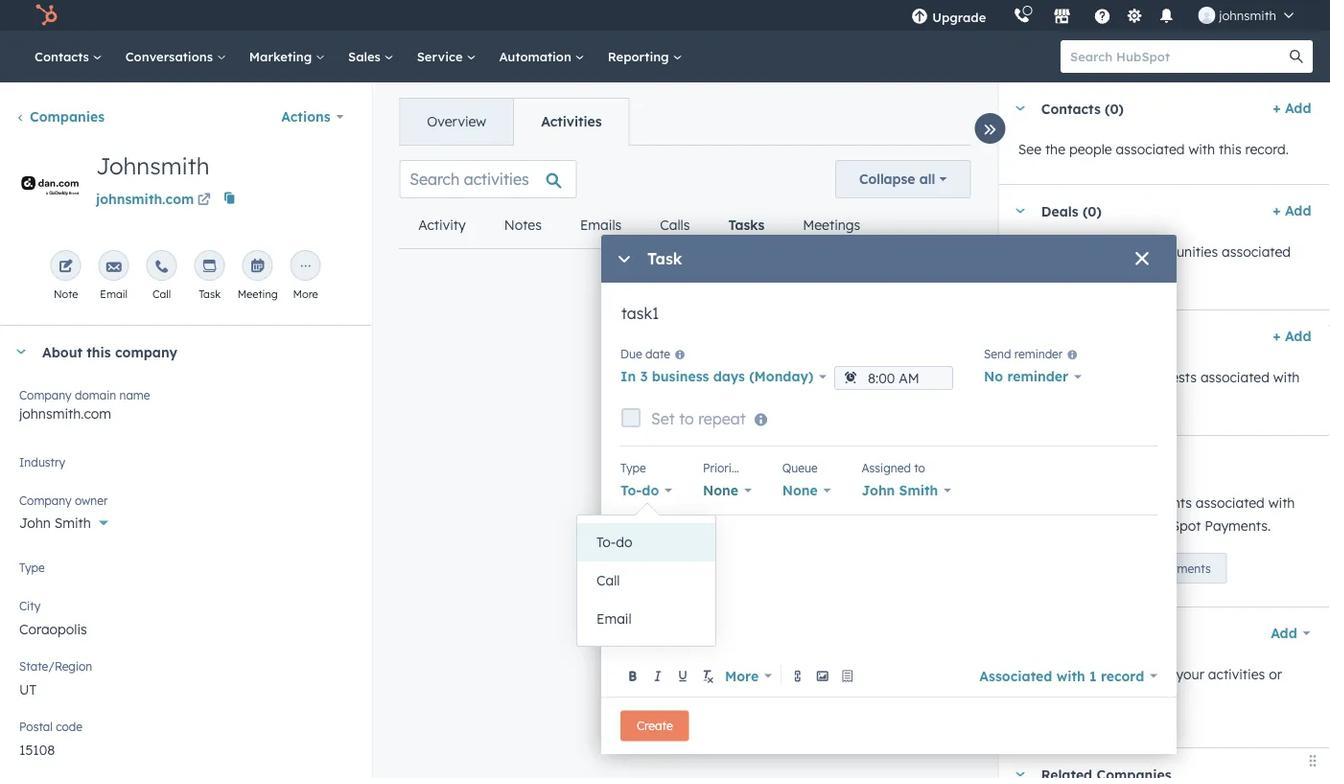 Task type: vqa. For each thing, say whether or not it's contained in the screenshot.
Group on the left top
no



Task type: describe. For each thing, give the bounding box(es) containing it.
1
[[1089, 668, 1097, 685]]

contacts (0)
[[1041, 100, 1123, 117]]

associated for requests
[[1200, 369, 1269, 386]]

john smith for assigned
[[862, 482, 938, 499]]

no reminder button
[[984, 364, 1082, 390]]

0 horizontal spatial type
[[19, 561, 45, 575]]

set up payments
[[1118, 562, 1210, 576]]

to-do button
[[620, 478, 672, 504]]

navigation containing activity
[[399, 202, 880, 249]]

with for collect and track payments associated with this company using hubspot payments.
[[1268, 495, 1295, 512]]

meetings
[[803, 217, 860, 234]]

marketplaces image
[[1053, 9, 1071, 26]]

collect
[[1018, 495, 1060, 512]]

about this company
[[42, 344, 177, 360]]

sales link
[[337, 31, 405, 82]]

the for revenue
[[1055, 244, 1076, 260]]

activities
[[1208, 667, 1265, 683]]

caret image inside tickets (0) dropdown button
[[1014, 334, 1025, 339]]

notifications image
[[1158, 9, 1175, 26]]

send
[[984, 347, 1011, 361]]

see for see the files attached to your activities or uploaded to this record.
[[1018, 667, 1041, 683]]

emails
[[580, 217, 622, 234]]

john smith for company
[[19, 515, 91, 532]]

track the customer requests associated with this record.
[[1018, 369, 1299, 409]]

minimize dialog image
[[617, 252, 632, 268]]

set for set up payments
[[1118, 562, 1136, 576]]

actions button
[[269, 98, 356, 136]]

automation link
[[488, 31, 596, 82]]

repeat
[[698, 410, 746, 429]]

company for company domain name johnsmith.com
[[19, 388, 72, 402]]

postal
[[19, 720, 53, 734]]

files
[[1069, 667, 1094, 683]]

in 3 business days (monday)
[[620, 368, 813, 385]]

3
[[640, 368, 648, 385]]

tickets (0) button
[[999, 311, 1265, 363]]

john smith image
[[1198, 7, 1215, 24]]

1 horizontal spatial type
[[620, 461, 646, 475]]

code
[[56, 720, 83, 734]]

industry
[[19, 455, 65, 469]]

email image
[[106, 260, 121, 275]]

create button
[[620, 711, 689, 742]]

companies link
[[15, 108, 105, 125]]

days
[[713, 368, 745, 385]]

+ add button for see the people associated with this record.
[[1272, 97, 1311, 120]]

queue
[[782, 461, 818, 475]]

activities button
[[513, 99, 629, 145]]

this inside dropdown button
[[87, 344, 111, 360]]

track the revenue opportunities associated with this record.
[[1018, 244, 1290, 283]]

caret image for about this company
[[15, 350, 27, 354]]

create task
[[891, 273, 954, 287]]

none button for queue
[[782, 478, 831, 504]]

see for see the people associated with this record.
[[1018, 141, 1041, 158]]

associated down contacts (0) 'dropdown button'
[[1115, 141, 1184, 158]]

none button for priority
[[703, 478, 752, 504]]

1 vertical spatial payments
[[1156, 562, 1210, 576]]

company domain name johnsmith.com
[[19, 388, 150, 422]]

activities
[[541, 113, 602, 130]]

hubspot image
[[35, 4, 58, 27]]

all
[[919, 171, 935, 187]]

1 horizontal spatial task
[[647, 249, 682, 269]]

notes
[[504, 217, 542, 234]]

associated for payments
[[1195, 495, 1264, 512]]

no reminder
[[984, 368, 1068, 385]]

record
[[1101, 668, 1144, 685]]

company inside dropdown button
[[115, 344, 177, 360]]

name
[[119, 388, 150, 402]]

customer
[[1079, 369, 1139, 386]]

the for people
[[1045, 141, 1065, 158]]

2 caret image from the top
[[1014, 772, 1025, 777]]

people
[[1069, 141, 1112, 158]]

deals (0)
[[1041, 203, 1101, 219]]

collapse all
[[859, 171, 935, 187]]

tickets
[[1041, 328, 1088, 345]]

settings link
[[1122, 5, 1146, 25]]

opportunities
[[1133, 244, 1218, 260]]

email button
[[577, 600, 715, 639]]

hubspot
[[1145, 518, 1201, 535]]

this inside track the customer requests associated with this record.
[[1018, 392, 1040, 409]]

task image
[[202, 260, 217, 275]]

calling icon button
[[1005, 3, 1038, 28]]

reporting
[[608, 48, 673, 64]]

up
[[1139, 562, 1153, 576]]

+ add for track the revenue opportunities associated with this record.
[[1272, 202, 1311, 219]]

note
[[54, 288, 78, 301]]

list box containing to-do
[[577, 516, 715, 646]]

collapse all button
[[835, 160, 971, 199]]

marketplaces button
[[1042, 0, 1082, 31]]

do inside to-do dropdown button
[[642, 482, 659, 499]]

+ for see the people associated with this record.
[[1272, 100, 1280, 117]]

upgrade
[[932, 9, 986, 25]]

johnsmith
[[1219, 7, 1276, 23]]

Search activities search field
[[399, 160, 577, 199]]

reporting link
[[596, 31, 694, 82]]

automation
[[499, 48, 575, 64]]

owner
[[75, 493, 108, 508]]

set to repeat
[[651, 410, 746, 429]]

associated with 1 record
[[979, 668, 1144, 685]]

city
[[19, 599, 41, 613]]

contacts (0) button
[[999, 82, 1265, 134]]

associated for opportunities
[[1221, 244, 1290, 260]]

notifications button
[[1150, 0, 1183, 31]]

activity button
[[399, 202, 485, 248]]

add button
[[1258, 615, 1311, 653]]

tasks button
[[709, 202, 784, 248]]

0 vertical spatial call
[[153, 288, 171, 301]]

this inside track the revenue opportunities associated with this record.
[[1048, 267, 1071, 283]]

actions
[[281, 108, 330, 125]]

help image
[[1094, 9, 1111, 26]]

3 + from the top
[[1272, 328, 1280, 345]]

track
[[1092, 495, 1125, 512]]

caret image for deals (0)
[[1014, 209, 1025, 213]]

(monday)
[[749, 368, 813, 385]]

more button
[[721, 663, 776, 690]]

create task button
[[875, 265, 971, 295]]

johnsmith.com link
[[96, 184, 214, 212]]

using
[[1107, 518, 1141, 535]]

domain
[[75, 388, 116, 402]]

search button
[[1280, 40, 1313, 73]]

payments inside "collect and track payments associated with this company using hubspot payments."
[[1128, 495, 1192, 512]]

reminder for no reminder
[[1007, 368, 1068, 385]]

call inside button
[[597, 573, 620, 589]]

priority
[[703, 461, 742, 475]]

2 vertical spatial task
[[199, 288, 221, 301]]

+ add for see the people associated with this record.
[[1272, 100, 1311, 117]]

task inside create task button
[[931, 273, 954, 287]]

companies
[[30, 108, 105, 125]]



Task type: locate. For each thing, give the bounding box(es) containing it.
1 horizontal spatial contacts
[[1041, 100, 1100, 117]]

1 vertical spatial more
[[725, 668, 759, 685]]

1 + add button from the top
[[1272, 97, 1311, 120]]

2 vertical spatial (0)
[[1093, 328, 1112, 345]]

0 vertical spatial task
[[647, 249, 682, 269]]

to right assigned
[[914, 461, 925, 475]]

to-do inside dropdown button
[[620, 482, 659, 499]]

State/Region text field
[[19, 670, 352, 709]]

overview button
[[400, 99, 513, 145]]

reminder down "send reminder"
[[1007, 368, 1068, 385]]

email
[[100, 288, 128, 301], [597, 611, 632, 628]]

john down assigned
[[862, 482, 895, 499]]

john for company owner
[[19, 515, 51, 532]]

see left people
[[1018, 141, 1041, 158]]

type up city
[[19, 561, 45, 575]]

company down and at the right bottom
[[1044, 518, 1103, 535]]

type up to-do dropdown button
[[620, 461, 646, 475]]

1 vertical spatial reminder
[[1007, 368, 1068, 385]]

1 vertical spatial johnsmith.com
[[19, 406, 111, 422]]

1 vertical spatial see
[[1018, 667, 1041, 683]]

or
[[1268, 667, 1282, 683]]

none down priority at the bottom of page
[[703, 482, 738, 499]]

1 horizontal spatial more
[[725, 668, 759, 685]]

none for queue
[[782, 482, 818, 499]]

company inside "collect and track payments associated with this company using hubspot payments."
[[1044, 518, 1103, 535]]

2 + add from the top
[[1272, 202, 1311, 219]]

1 vertical spatial create
[[637, 719, 673, 734]]

0 horizontal spatial create
[[637, 719, 673, 734]]

track for track the customer requests associated with this record.
[[1018, 369, 1052, 386]]

none down the queue
[[782, 482, 818, 499]]

0 vertical spatial + add button
[[1272, 97, 1311, 120]]

create
[[891, 273, 927, 287], [637, 719, 673, 734]]

company up the name
[[115, 344, 177, 360]]

john smith button
[[862, 478, 951, 504], [19, 504, 352, 536]]

0 horizontal spatial john
[[19, 515, 51, 532]]

track inside track the customer requests associated with this record.
[[1018, 369, 1052, 386]]

0 vertical spatial john
[[862, 482, 895, 499]]

caret image inside contacts (0) 'dropdown button'
[[1014, 106, 1025, 111]]

call button
[[577, 562, 715, 600]]

contacts for contacts (0)
[[1041, 100, 1100, 117]]

with inside track the revenue opportunities associated with this record.
[[1018, 267, 1044, 283]]

hubspot link
[[23, 4, 72, 27]]

to
[[679, 410, 694, 429], [914, 461, 925, 475], [1159, 667, 1172, 683], [1081, 690, 1094, 706]]

2 none button from the left
[[782, 478, 831, 504]]

link opens in a new window image
[[197, 189, 211, 212]]

call down to-do button
[[597, 573, 620, 589]]

0 vertical spatial company
[[115, 344, 177, 360]]

smith down assigned to
[[899, 482, 938, 499]]

associated inside "collect and track payments associated with this company using hubspot payments."
[[1195, 495, 1264, 512]]

do up to-do button
[[642, 482, 659, 499]]

1 vertical spatial + add
[[1272, 202, 1311, 219]]

emails button
[[561, 202, 641, 248]]

2 see from the top
[[1018, 667, 1041, 683]]

2 + from the top
[[1272, 202, 1280, 219]]

with for track the customer requests associated with this record.
[[1273, 369, 1299, 386]]

contacts link
[[23, 31, 114, 82]]

associated up the "payments."
[[1195, 495, 1264, 512]]

0 vertical spatial to-
[[620, 482, 642, 499]]

2 horizontal spatial task
[[931, 273, 954, 287]]

(0) right tickets
[[1093, 328, 1112, 345]]

1 horizontal spatial john smith
[[862, 482, 938, 499]]

contacts
[[35, 48, 93, 64], [1041, 100, 1100, 117]]

conversations
[[125, 48, 217, 64]]

marketing
[[249, 48, 316, 64]]

link opens in a new window image
[[197, 194, 211, 208]]

0 vertical spatial to-do
[[620, 482, 659, 499]]

add for the + add button for see the people associated with this record.
[[1285, 100, 1311, 117]]

0 vertical spatial track
[[1018, 244, 1052, 260]]

1 vertical spatial contacts
[[1041, 100, 1100, 117]]

none
[[703, 482, 738, 499], [782, 482, 818, 499]]

0 horizontal spatial call
[[153, 288, 171, 301]]

0 vertical spatial create
[[891, 273, 927, 287]]

+ for track the revenue opportunities associated with this record.
[[1272, 202, 1280, 219]]

see the files attached to your activities or uploaded to this record.
[[1018, 667, 1282, 706]]

your
[[1176, 667, 1204, 683]]

to-do up to-do button
[[620, 482, 659, 499]]

to left repeat at the right bottom of the page
[[679, 410, 694, 429]]

none for priority
[[703, 482, 738, 499]]

0 vertical spatial (0)
[[1104, 100, 1123, 117]]

john
[[862, 482, 895, 499], [19, 515, 51, 532]]

1 none from the left
[[703, 482, 738, 499]]

close dialog image
[[1135, 252, 1150, 268]]

in 3 business days (monday) button
[[620, 364, 827, 390]]

1 vertical spatial set
[[1118, 562, 1136, 576]]

associated inside track the customer requests associated with this record.
[[1200, 369, 1269, 386]]

associated right requests
[[1200, 369, 1269, 386]]

1 navigation from the top
[[399, 98, 630, 146]]

business
[[652, 368, 709, 385]]

1 vertical spatial john smith
[[19, 515, 91, 532]]

navigation containing overview
[[399, 98, 630, 146]]

(0) up people
[[1104, 100, 1123, 117]]

1 vertical spatial john
[[19, 515, 51, 532]]

service link
[[405, 31, 488, 82]]

1 company from the top
[[19, 388, 72, 402]]

list box
[[577, 516, 715, 646]]

contacts for contacts
[[35, 48, 93, 64]]

reminder
[[1014, 347, 1063, 361], [1007, 368, 1068, 385]]

email down call button
[[597, 611, 632, 628]]

meeting image
[[250, 260, 265, 275]]

1 vertical spatial email
[[597, 611, 632, 628]]

to-do up call button
[[597, 534, 632, 551]]

with inside track the customer requests associated with this record.
[[1273, 369, 1299, 386]]

smith for to
[[899, 482, 938, 499]]

1 horizontal spatial smith
[[899, 482, 938, 499]]

1 + add from the top
[[1272, 100, 1311, 117]]

add for the + add button corresponding to track the revenue opportunities associated with this record.
[[1285, 202, 1311, 219]]

track down "send reminder"
[[1018, 369, 1052, 386]]

0 vertical spatial navigation
[[399, 98, 630, 146]]

associated
[[979, 668, 1052, 685]]

calls
[[660, 217, 690, 234]]

0 horizontal spatial email
[[100, 288, 128, 301]]

to-do inside button
[[597, 534, 632, 551]]

caret image inside 'deals (0)' dropdown button
[[1014, 209, 1025, 213]]

caret image
[[1014, 106, 1025, 111], [1014, 209, 1025, 213], [15, 350, 27, 354]]

navigation up the search activities search box on the top left
[[399, 98, 630, 146]]

1 vertical spatial call
[[597, 573, 620, 589]]

settings image
[[1126, 8, 1143, 25]]

0 vertical spatial reminder
[[1014, 347, 1063, 361]]

the
[[1045, 141, 1065, 158], [1055, 244, 1076, 260], [1055, 369, 1076, 386], [1045, 667, 1065, 683]]

1 vertical spatial to-
[[597, 534, 616, 551]]

to- up call button
[[597, 534, 616, 551]]

1 caret image from the top
[[1014, 334, 1025, 339]]

more inside 'popup button'
[[725, 668, 759, 685]]

set for set to repeat
[[651, 410, 675, 429]]

john down company owner
[[19, 515, 51, 532]]

menu containing johnsmith
[[898, 0, 1307, 31]]

(0) for contacts (0)
[[1104, 100, 1123, 117]]

0 horizontal spatial none button
[[703, 478, 752, 504]]

0 horizontal spatial contacts
[[35, 48, 93, 64]]

email inside button
[[597, 611, 632, 628]]

1 vertical spatial to-do
[[597, 534, 632, 551]]

0 vertical spatial set
[[651, 410, 675, 429]]

0 horizontal spatial company
[[115, 344, 177, 360]]

the for files
[[1045, 667, 1065, 683]]

1 horizontal spatial john smith button
[[862, 478, 951, 504]]

task up title text box at the top of the page
[[931, 273, 954, 287]]

see up uploaded
[[1018, 667, 1041, 683]]

requests
[[1142, 369, 1196, 386]]

1 vertical spatial track
[[1018, 369, 1052, 386]]

0 vertical spatial type
[[620, 461, 646, 475]]

0 horizontal spatial none
[[703, 482, 738, 499]]

to-do
[[620, 482, 659, 499], [597, 534, 632, 551]]

0 vertical spatial john smith
[[862, 482, 938, 499]]

contacts down hubspot "link"
[[35, 48, 93, 64]]

sales
[[348, 48, 384, 64]]

see inside 'see the files attached to your activities or uploaded to this record.'
[[1018, 667, 1041, 683]]

about this company button
[[0, 326, 352, 378]]

due date
[[620, 347, 670, 361]]

caret image down uploaded
[[1014, 772, 1025, 777]]

1 vertical spatial do
[[616, 534, 632, 551]]

to down the 1
[[1081, 690, 1094, 706]]

3 + add from the top
[[1272, 328, 1311, 345]]

johnsmith.com
[[96, 191, 194, 208], [19, 406, 111, 422]]

smith for owner
[[54, 515, 91, 532]]

johnsmith button
[[1187, 0, 1305, 31]]

call
[[153, 288, 171, 301], [597, 573, 620, 589]]

1 vertical spatial navigation
[[399, 202, 880, 249]]

Title text field
[[620, 302, 1158, 341]]

johnsmith.com inside the company domain name johnsmith.com
[[19, 406, 111, 422]]

track inside track the revenue opportunities associated with this record.
[[1018, 244, 1052, 260]]

help button
[[1086, 0, 1119, 31]]

john for assigned to
[[862, 482, 895, 499]]

payments right up
[[1156, 562, 1210, 576]]

payments up hubspot in the right bottom of the page
[[1128, 495, 1192, 512]]

about
[[42, 344, 83, 360]]

john smith button for to
[[862, 478, 951, 504]]

the up uploaded
[[1045, 667, 1065, 683]]

1 horizontal spatial create
[[891, 273, 927, 287]]

type
[[620, 461, 646, 475], [19, 561, 45, 575]]

reminder inside popup button
[[1007, 368, 1068, 385]]

payments
[[1128, 495, 1192, 512], [1156, 562, 1210, 576]]

0 vertical spatial see
[[1018, 141, 1041, 158]]

0 vertical spatial caret image
[[1014, 334, 1025, 339]]

1 track from the top
[[1018, 244, 1052, 260]]

1 vertical spatial caret image
[[1014, 209, 1025, 213]]

see
[[1018, 141, 1041, 158], [1018, 667, 1041, 683]]

overview
[[427, 113, 486, 130]]

associated inside track the revenue opportunities associated with this record.
[[1221, 244, 1290, 260]]

to left your in the right bottom of the page
[[1159, 667, 1172, 683]]

the for customer
[[1055, 369, 1076, 386]]

0 vertical spatial +
[[1272, 100, 1280, 117]]

2 company from the top
[[19, 493, 72, 508]]

task down task "image"
[[199, 288, 221, 301]]

state/region
[[19, 659, 92, 674]]

reminder for send reminder
[[1014, 347, 1063, 361]]

associated right "opportunities"
[[1221, 244, 1290, 260]]

company owner
[[19, 493, 108, 508]]

company for company owner
[[19, 493, 72, 508]]

to- inside dropdown button
[[620, 482, 642, 499]]

caret image up "send reminder"
[[1014, 334, 1025, 339]]

john smith down assigned to
[[862, 482, 938, 499]]

0 horizontal spatial john smith
[[19, 515, 91, 532]]

due
[[620, 347, 642, 361]]

tickets (0)
[[1041, 328, 1112, 345]]

postal code
[[19, 720, 83, 734]]

navigation
[[399, 98, 630, 146], [399, 202, 880, 249]]

1 horizontal spatial email
[[597, 611, 632, 628]]

the left revenue
[[1055, 244, 1076, 260]]

2 none from the left
[[782, 482, 818, 499]]

1 horizontal spatial john
[[862, 482, 895, 499]]

1 see from the top
[[1018, 141, 1041, 158]]

contacts up people
[[1041, 100, 1100, 117]]

assigned
[[862, 461, 911, 475]]

1 horizontal spatial set
[[1118, 562, 1136, 576]]

1 vertical spatial company
[[1044, 518, 1103, 535]]

add inside add popup button
[[1270, 625, 1297, 642]]

0 vertical spatial do
[[642, 482, 659, 499]]

0 horizontal spatial task
[[199, 288, 221, 301]]

+ add
[[1272, 100, 1311, 117], [1272, 202, 1311, 219], [1272, 328, 1311, 345]]

2 track from the top
[[1018, 369, 1052, 386]]

record.
[[1245, 141, 1288, 158], [1074, 267, 1118, 283], [1044, 392, 1088, 409], [1124, 690, 1168, 706]]

associated
[[1115, 141, 1184, 158], [1221, 244, 1290, 260], [1200, 369, 1269, 386], [1195, 495, 1264, 512]]

company down industry
[[19, 493, 72, 508]]

Search HubSpot search field
[[1061, 40, 1296, 73]]

johnsmith.com down domain
[[19, 406, 111, 422]]

1 horizontal spatial none button
[[782, 478, 831, 504]]

1 vertical spatial +
[[1272, 202, 1280, 219]]

(0) inside 'dropdown button'
[[1104, 100, 1123, 117]]

task down the calls button
[[647, 249, 682, 269]]

company down about
[[19, 388, 72, 402]]

1 vertical spatial (0)
[[1082, 203, 1101, 219]]

attached
[[1098, 667, 1155, 683]]

add for first the + add button from the bottom
[[1285, 328, 1311, 345]]

1 vertical spatial company
[[19, 493, 72, 508]]

3 + add button from the top
[[1272, 325, 1311, 348]]

record. inside track the customer requests associated with this record.
[[1044, 392, 1088, 409]]

2 vertical spatial + add
[[1272, 328, 1311, 345]]

johnsmith
[[96, 152, 210, 180]]

0 horizontal spatial smith
[[54, 515, 91, 532]]

uploaded
[[1018, 690, 1078, 706]]

caret image left contacts (0)
[[1014, 106, 1025, 111]]

1 horizontal spatial company
[[1044, 518, 1103, 535]]

with for track the revenue opportunities associated with this record.
[[1018, 267, 1044, 283]]

0 horizontal spatial more
[[293, 288, 318, 301]]

meetings button
[[784, 202, 880, 248]]

payments.
[[1204, 518, 1270, 535]]

1 horizontal spatial do
[[642, 482, 659, 499]]

0 vertical spatial + add
[[1272, 100, 1311, 117]]

deals
[[1041, 203, 1078, 219]]

smith down company owner
[[54, 515, 91, 532]]

the inside track the customer requests associated with this record.
[[1055, 369, 1076, 386]]

reminder up no reminder popup button
[[1014, 347, 1063, 361]]

0 horizontal spatial set
[[651, 410, 675, 429]]

HH:MM text field
[[834, 366, 953, 390]]

send reminder
[[984, 347, 1063, 361]]

do inside to-do button
[[616, 534, 632, 551]]

1 horizontal spatial to-
[[620, 482, 642, 499]]

call down call image
[[153, 288, 171, 301]]

caret image inside about this company dropdown button
[[15, 350, 27, 354]]

johnsmith.com down 'johnsmith'
[[96, 191, 194, 208]]

Postal code text field
[[19, 731, 352, 769]]

record. inside 'see the files attached to your activities or uploaded to this record.'
[[1124, 690, 1168, 706]]

the left people
[[1045, 141, 1065, 158]]

do up call button
[[616, 534, 632, 551]]

to- up to-do button
[[620, 482, 642, 499]]

track down the deals at the top right of the page
[[1018, 244, 1052, 260]]

+ add button for track the revenue opportunities associated with this record.
[[1272, 199, 1311, 222]]

calling icon image
[[1013, 7, 1030, 25]]

caret image left the deals at the top right of the page
[[1014, 209, 1025, 213]]

track for track the revenue opportunities associated with this record.
[[1018, 244, 1052, 260]]

1 vertical spatial task
[[931, 273, 954, 287]]

0 vertical spatial smith
[[899, 482, 938, 499]]

1 horizontal spatial none
[[782, 482, 818, 499]]

0 horizontal spatial do
[[616, 534, 632, 551]]

1 vertical spatial + add button
[[1272, 199, 1311, 222]]

2 vertical spatial + add button
[[1272, 325, 1311, 348]]

(0) for deals (0)
[[1082, 203, 1101, 219]]

meeting
[[238, 288, 278, 301]]

1 + from the top
[[1272, 100, 1280, 117]]

set left up
[[1118, 562, 1136, 576]]

date
[[645, 347, 670, 361]]

marketing link
[[238, 31, 337, 82]]

call image
[[154, 260, 169, 275]]

service
[[417, 48, 466, 64]]

search image
[[1290, 50, 1303, 63]]

the down tickets
[[1055, 369, 1076, 386]]

with inside "collect and track payments associated with this company using hubspot payments."
[[1268, 495, 1295, 512]]

this inside "collect and track payments associated with this company using hubspot payments."
[[1018, 518, 1040, 535]]

0 vertical spatial email
[[100, 288, 128, 301]]

track
[[1018, 244, 1052, 260], [1018, 369, 1052, 386]]

2 vertical spatial +
[[1272, 328, 1280, 345]]

0 vertical spatial caret image
[[1014, 106, 1025, 111]]

do
[[642, 482, 659, 499], [616, 534, 632, 551]]

note image
[[58, 260, 74, 275]]

email down email icon
[[100, 288, 128, 301]]

(0) for tickets (0)
[[1093, 328, 1112, 345]]

0 vertical spatial payments
[[1128, 495, 1192, 512]]

collapse
[[859, 171, 915, 187]]

navigation up minimize dialog image
[[399, 202, 880, 249]]

create for create
[[637, 719, 673, 734]]

john smith button for owner
[[19, 504, 352, 536]]

collect and track payments associated with this company using hubspot payments.
[[1018, 495, 1295, 535]]

(0)
[[1104, 100, 1123, 117], [1082, 203, 1101, 219], [1093, 328, 1112, 345]]

menu
[[898, 0, 1307, 31]]

the inside 'see the files attached to your activities or uploaded to this record.'
[[1045, 667, 1065, 683]]

2 + add button from the top
[[1272, 199, 1311, 222]]

0 horizontal spatial to-
[[597, 534, 616, 551]]

john smith down company owner
[[19, 515, 91, 532]]

1 vertical spatial smith
[[54, 515, 91, 532]]

1 horizontal spatial call
[[597, 573, 620, 589]]

0 vertical spatial more
[[293, 288, 318, 301]]

none button down priority at the bottom of page
[[703, 478, 752, 504]]

deals (0) button
[[999, 185, 1265, 237]]

assigned to
[[862, 461, 925, 475]]

more image
[[298, 260, 313, 275]]

2 navigation from the top
[[399, 202, 880, 249]]

City text field
[[19, 610, 352, 648]]

0 vertical spatial company
[[19, 388, 72, 402]]

1 none button from the left
[[703, 478, 752, 504]]

+ add button
[[1272, 97, 1311, 120], [1272, 199, 1311, 222], [1272, 325, 1311, 348]]

caret image
[[1014, 334, 1025, 339], [1014, 772, 1025, 777]]

1 vertical spatial caret image
[[1014, 772, 1025, 777]]

caret image for contacts (0)
[[1014, 106, 1025, 111]]

caret image left about
[[15, 350, 27, 354]]

set down business
[[651, 410, 675, 429]]

+
[[1272, 100, 1280, 117], [1272, 202, 1280, 219], [1272, 328, 1280, 345]]

this
[[1218, 141, 1241, 158], [1048, 267, 1071, 283], [87, 344, 111, 360], [1018, 392, 1040, 409], [1018, 518, 1040, 535], [1098, 690, 1121, 706]]

with inside popup button
[[1057, 668, 1085, 685]]

to- inside button
[[597, 534, 616, 551]]

0 vertical spatial johnsmith.com
[[96, 191, 194, 208]]

record. inside track the revenue opportunities associated with this record.
[[1074, 267, 1118, 283]]

this inside 'see the files attached to your activities or uploaded to this record.'
[[1098, 690, 1121, 706]]

upgrade image
[[911, 9, 929, 26]]

set up payments link
[[1102, 553, 1227, 584]]

2 vertical spatial caret image
[[15, 350, 27, 354]]

in
[[620, 368, 636, 385]]

1 vertical spatial type
[[19, 561, 45, 575]]

(0) right the deals at the top right of the page
[[1082, 203, 1101, 219]]

the inside track the revenue opportunities associated with this record.
[[1055, 244, 1076, 260]]

0 vertical spatial contacts
[[35, 48, 93, 64]]

company
[[19, 388, 72, 402], [19, 493, 72, 508]]

0 horizontal spatial john smith button
[[19, 504, 352, 536]]

create for create task
[[891, 273, 927, 287]]

company inside the company domain name johnsmith.com
[[19, 388, 72, 402]]

none button down the queue
[[782, 478, 831, 504]]

contacts inside 'dropdown button'
[[1041, 100, 1100, 117]]



